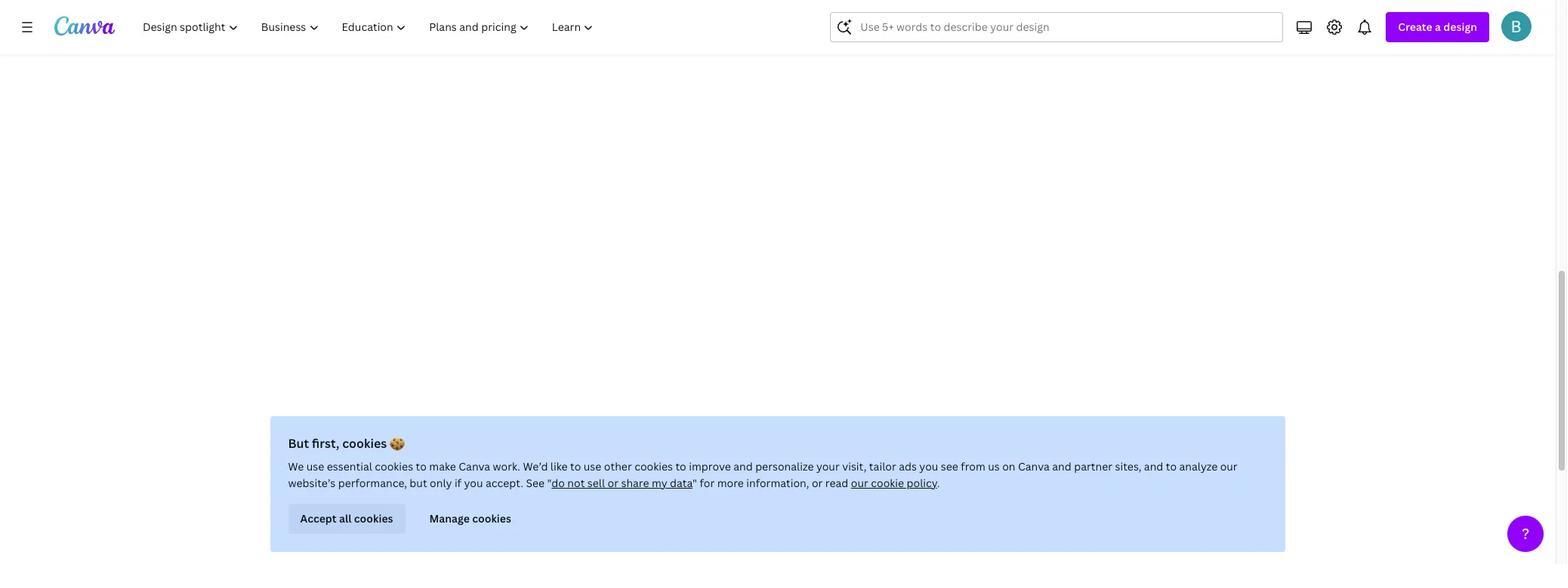 Task type: locate. For each thing, give the bounding box(es) containing it.
"
[[548, 477, 552, 491], [693, 477, 698, 491]]

to up data
[[676, 460, 687, 474]]

performance,
[[338, 477, 407, 491]]

our inside we use essential cookies to make canva work. we'd like to use other cookies to improve and personalize your visit, tailor ads you see from us on canva and partner sites, and to analyze our website's performance, but only if you accept. see "
[[1221, 460, 1238, 474]]

a
[[1435, 20, 1441, 34]]

we
[[289, 460, 304, 474]]

like
[[551, 460, 568, 474]]

1 horizontal spatial "
[[693, 477, 698, 491]]

other
[[604, 460, 632, 474]]

you up policy
[[920, 460, 939, 474]]

or left read
[[812, 477, 823, 491]]

cookies
[[343, 436, 387, 452], [375, 460, 414, 474], [635, 460, 673, 474], [354, 512, 394, 526], [473, 512, 512, 526]]

create a design
[[1398, 20, 1477, 34]]

1 " from the left
[[548, 477, 552, 491]]

2 horizontal spatial and
[[1144, 460, 1164, 474]]

tailor
[[870, 460, 897, 474]]

1 vertical spatial our
[[851, 477, 869, 491]]

not
[[568, 477, 585, 491]]

but
[[410, 477, 428, 491]]

1 or from the left
[[608, 477, 619, 491]]

first,
[[312, 436, 340, 452]]

0 vertical spatial you
[[920, 460, 939, 474]]

or
[[608, 477, 619, 491], [812, 477, 823, 491]]

None search field
[[830, 12, 1283, 42]]

information,
[[747, 477, 810, 491]]

you
[[920, 460, 939, 474], [464, 477, 483, 491]]

but first, cookies 🍪 dialog
[[270, 417, 1285, 553]]

0 horizontal spatial and
[[734, 460, 753, 474]]

manage cookies button
[[418, 505, 524, 535]]

1 vertical spatial you
[[464, 477, 483, 491]]

2 to from the left
[[571, 460, 581, 474]]

cookies up my
[[635, 460, 673, 474]]

cookies down accept.
[[473, 512, 512, 526]]

use up sell
[[584, 460, 602, 474]]

work.
[[493, 460, 521, 474]]

to up the but
[[416, 460, 427, 474]]

1 horizontal spatial use
[[584, 460, 602, 474]]

for
[[700, 477, 715, 491]]

ads
[[899, 460, 917, 474]]

1 to from the left
[[416, 460, 427, 474]]

canva right on on the right
[[1018, 460, 1050, 474]]

we use essential cookies to make canva work. we'd like to use other cookies to improve and personalize your visit, tailor ads you see from us on canva and partner sites, and to analyze our website's performance, but only if you accept. see "
[[289, 460, 1238, 491]]

2 canva from the left
[[1018, 460, 1050, 474]]

1 use from the left
[[307, 460, 325, 474]]

0 horizontal spatial you
[[464, 477, 483, 491]]

1 horizontal spatial canva
[[1018, 460, 1050, 474]]

sites,
[[1116, 460, 1142, 474]]

1 and from the left
[[734, 460, 753, 474]]

but first, cookies 🍪
[[289, 436, 405, 452]]

or right sell
[[608, 477, 619, 491]]

and left the partner
[[1053, 460, 1072, 474]]

our down visit, on the right bottom of page
[[851, 477, 869, 491]]

" inside we use essential cookies to make canva work. we'd like to use other cookies to improve and personalize your visit, tailor ads you see from us on canva and partner sites, and to analyze our website's performance, but only if you accept. see "
[[548, 477, 552, 491]]

design
[[1443, 20, 1477, 34]]

0 horizontal spatial or
[[608, 477, 619, 491]]

partner
[[1074, 460, 1113, 474]]

to right like
[[571, 460, 581, 474]]

our
[[1221, 460, 1238, 474], [851, 477, 869, 491]]

accept all cookies
[[301, 512, 394, 526]]

and right sites,
[[1144, 460, 1164, 474]]

3 to from the left
[[676, 460, 687, 474]]

1 horizontal spatial and
[[1053, 460, 1072, 474]]

website's
[[289, 477, 336, 491]]

" left for
[[693, 477, 698, 491]]

cookies right all
[[354, 512, 394, 526]]

" right see
[[548, 477, 552, 491]]

1 horizontal spatial our
[[1221, 460, 1238, 474]]

1 horizontal spatial or
[[812, 477, 823, 491]]

canva up if
[[459, 460, 491, 474]]

make
[[430, 460, 456, 474]]

to left analyze
[[1166, 460, 1177, 474]]

our right analyze
[[1221, 460, 1238, 474]]

and
[[734, 460, 753, 474], [1053, 460, 1072, 474], [1144, 460, 1164, 474]]

only
[[430, 477, 452, 491]]

more
[[718, 477, 744, 491]]

sell
[[588, 477, 605, 491]]

0 horizontal spatial "
[[548, 477, 552, 491]]

use up website's
[[307, 460, 325, 474]]

0 horizontal spatial use
[[307, 460, 325, 474]]

policy
[[907, 477, 937, 491]]

cookie
[[871, 477, 905, 491]]

0 vertical spatial our
[[1221, 460, 1238, 474]]

canva
[[459, 460, 491, 474], [1018, 460, 1050, 474]]

my
[[652, 477, 668, 491]]

you right if
[[464, 477, 483, 491]]

create
[[1398, 20, 1432, 34]]

to
[[416, 460, 427, 474], [571, 460, 581, 474], [676, 460, 687, 474], [1166, 460, 1177, 474]]

2 or from the left
[[812, 477, 823, 491]]

data
[[670, 477, 693, 491]]

accept.
[[486, 477, 524, 491]]

Search search field
[[861, 13, 1253, 42]]

0 horizontal spatial canva
[[459, 460, 491, 474]]

4 to from the left
[[1166, 460, 1177, 474]]

use
[[307, 460, 325, 474], [584, 460, 602, 474]]

create a design button
[[1386, 12, 1489, 42]]

do not sell or share my data link
[[552, 477, 693, 491]]

and up do not sell or share my data " for more information, or read our cookie policy .
[[734, 460, 753, 474]]

all
[[339, 512, 352, 526]]



Task type: describe. For each thing, give the bounding box(es) containing it.
personalize
[[756, 460, 814, 474]]

1 horizontal spatial you
[[920, 460, 939, 474]]

brad klo image
[[1501, 11, 1532, 42]]

see
[[941, 460, 959, 474]]

accept
[[301, 512, 337, 526]]

top level navigation element
[[133, 12, 607, 42]]

accept all cookies button
[[289, 505, 406, 535]]

from
[[961, 460, 986, 474]]

cookies inside button
[[473, 512, 512, 526]]

do not sell or share my data " for more information, or read our cookie policy .
[[552, 477, 940, 491]]

but
[[289, 436, 309, 452]]

see
[[526, 477, 545, 491]]

if
[[455, 477, 462, 491]]

our cookie policy link
[[851, 477, 937, 491]]

.
[[937, 477, 940, 491]]

analyze
[[1180, 460, 1218, 474]]

do
[[552, 477, 565, 491]]

share
[[621, 477, 650, 491]]

2 use from the left
[[584, 460, 602, 474]]

read
[[826, 477, 849, 491]]

0 horizontal spatial our
[[851, 477, 869, 491]]

1 canva from the left
[[459, 460, 491, 474]]

improve
[[689, 460, 731, 474]]

2 and from the left
[[1053, 460, 1072, 474]]

on
[[1003, 460, 1016, 474]]

cookies inside button
[[354, 512, 394, 526]]

essential
[[327, 460, 373, 474]]

3 and from the left
[[1144, 460, 1164, 474]]

cookies down 🍪
[[375, 460, 414, 474]]

🍪
[[390, 436, 405, 452]]

we'd
[[523, 460, 548, 474]]

2 " from the left
[[693, 477, 698, 491]]

us
[[988, 460, 1000, 474]]

visit,
[[843, 460, 867, 474]]

manage
[[430, 512, 470, 526]]

your
[[817, 460, 840, 474]]

cookies up essential
[[343, 436, 387, 452]]

manage cookies
[[430, 512, 512, 526]]



Task type: vqa. For each thing, say whether or not it's contained in the screenshot.
graphic within In addition, the university struggled to scale its creative services. The existing graphic design process was not user- friendly, particularly for individuals unfamiliar with editing software. In response, the university's Rectorate department started exploring ways to enhance their design capabilities and simplify their workflow.
no



